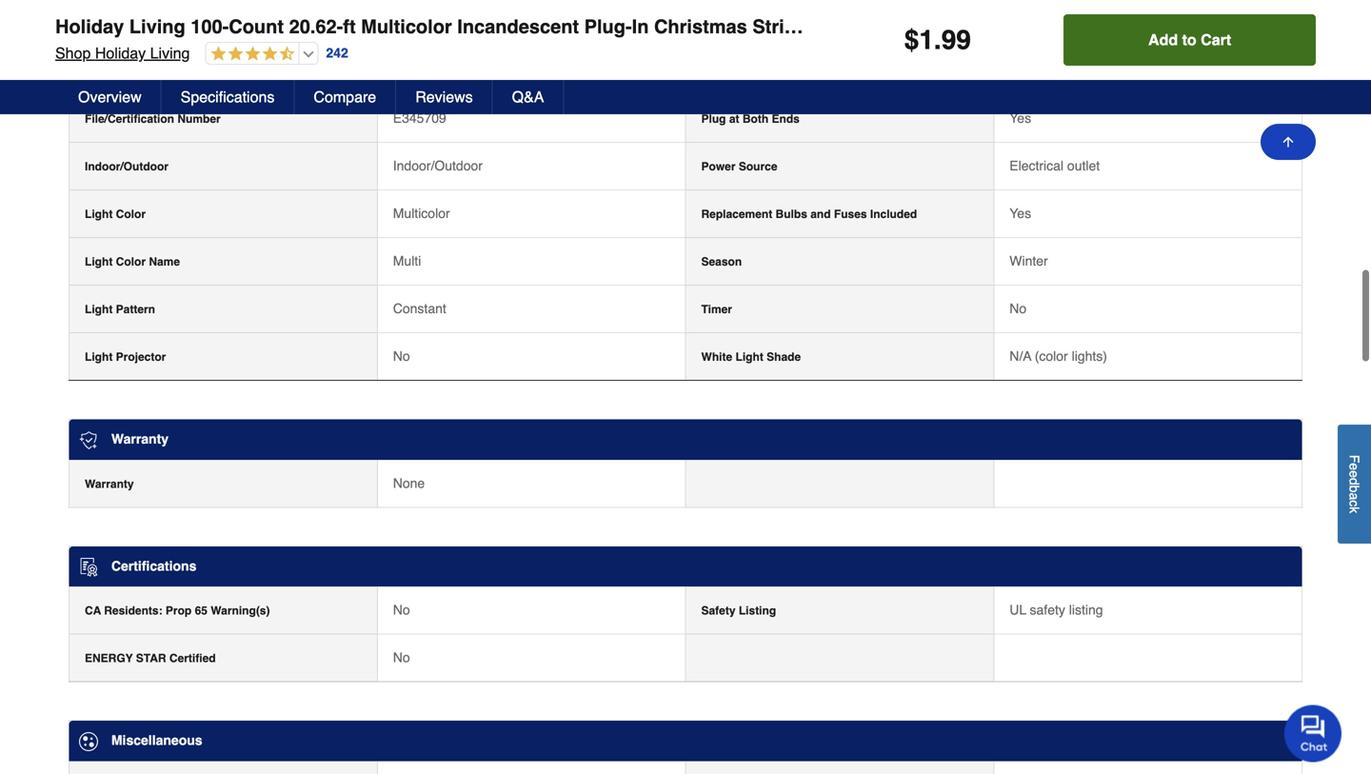 Task type: vqa. For each thing, say whether or not it's contained in the screenshot.


Task type: describe. For each thing, give the bounding box(es) containing it.
file/certification number
[[85, 113, 221, 126]]

green
[[393, 63, 430, 78]]

lights)
[[1072, 349, 1108, 364]]

0 horizontal spatial indoor/outdoor
[[85, 160, 169, 174]]

no for white light shade
[[393, 349, 410, 364]]

electrical outlet
[[1010, 158, 1101, 174]]

specifications
[[181, 88, 275, 106]]

n/a (color lights)
[[1010, 349, 1108, 364]]

plug
[[702, 113, 726, 126]]

plug at both ends
[[702, 113, 800, 126]]

0 vertical spatial warranty
[[111, 432, 169, 447]]

$
[[905, 25, 920, 55]]

100-
[[191, 16, 229, 38]]

pattern
[[116, 303, 155, 316]]

none
[[393, 476, 425, 491]]

f e e d b a c k
[[1348, 455, 1363, 514]]

$ 1 . 99
[[905, 25, 972, 55]]

add to cart button
[[1064, 14, 1317, 66]]

energy
[[85, 652, 133, 666]]

q&a
[[512, 88, 544, 106]]

1 vertical spatial multicolor
[[393, 206, 450, 221]]

1 vertical spatial warranty
[[85, 478, 134, 491]]

n/a
[[1010, 349, 1032, 364]]

yes for e345709
[[1010, 111, 1032, 126]]

light color name
[[85, 255, 180, 269]]

k
[[1348, 507, 1363, 514]]

to
[[1183, 31, 1197, 49]]

holiday living 100-count 20.62-ft multicolor incandescent plug-in christmas string lights
[[55, 16, 870, 38]]

power
[[702, 160, 736, 174]]

listing
[[739, 605, 777, 618]]

a
[[1348, 493, 1363, 500]]

name
[[149, 255, 180, 269]]

source
[[739, 160, 778, 174]]

1 horizontal spatial string
[[753, 16, 808, 38]]

specifications button
[[162, 80, 295, 114]]

star
[[136, 652, 166, 666]]

occasion
[[702, 65, 753, 78]]

e345709
[[393, 111, 447, 126]]

0 vertical spatial living
[[129, 16, 185, 38]]

b
[[1348, 485, 1363, 493]]

white
[[702, 351, 733, 364]]

miscellaneous
[[111, 733, 203, 749]]

and
[[811, 208, 831, 221]]

0 horizontal spatial string
[[156, 17, 189, 31]]

yes for multicolor
[[1010, 206, 1032, 221]]

count
[[229, 16, 284, 38]]

f
[[1348, 455, 1363, 463]]

ul
[[1010, 603, 1027, 618]]

1 horizontal spatial lights
[[813, 16, 870, 38]]

ft
[[343, 16, 356, 38]]

replacement
[[702, 208, 773, 221]]

file/certification
[[85, 113, 174, 126]]

both
[[743, 113, 769, 126]]

1 vertical spatial number
[[178, 113, 221, 126]]

safety
[[702, 605, 736, 618]]

copper
[[85, 17, 125, 31]]

wire
[[128, 17, 153, 31]]

reviews
[[416, 88, 473, 106]]

multi
[[393, 254, 421, 269]]

overview button
[[59, 80, 162, 114]]

65
[[195, 605, 208, 618]]

cord
[[85, 65, 111, 78]]

residents:
[[104, 605, 163, 618]]

cart
[[1202, 31, 1232, 49]]

99
[[942, 25, 972, 55]]

add to cart
[[1149, 31, 1232, 49]]

safety
[[1030, 603, 1066, 618]]



Task type: locate. For each thing, give the bounding box(es) containing it.
light left "pattern"
[[85, 303, 113, 316]]

0 vertical spatial yes
[[1010, 111, 1032, 126]]

season
[[702, 255, 742, 269]]

outlet
[[1068, 158, 1101, 174]]

lights left '$'
[[813, 16, 870, 38]]

indoor/outdoor down "file/certification"
[[85, 160, 169, 174]]

shade
[[767, 351, 801, 364]]

0 vertical spatial holiday
[[55, 16, 124, 38]]

4.5 stars image
[[206, 46, 295, 63]]

prop
[[166, 605, 192, 618]]

light down light color
[[85, 255, 113, 269]]

lights
[[813, 16, 870, 38], [762, 17, 796, 31]]

1 vertical spatial christmas
[[1010, 63, 1070, 78]]

multicolor
[[361, 16, 452, 38], [393, 206, 450, 221]]

0 horizontal spatial christmas
[[655, 16, 748, 38]]

light pattern
[[85, 303, 155, 316]]

plug-
[[585, 16, 632, 38]]

indoor/outdoor down e345709 at the left top of page
[[393, 158, 483, 174]]

1
[[920, 25, 935, 55]]

incandescent
[[458, 16, 579, 38]]

white light shade
[[702, 351, 801, 364]]

string up occasion
[[753, 16, 808, 38]]

light
[[85, 208, 113, 221], [85, 255, 113, 269], [85, 303, 113, 316], [85, 351, 113, 364], [736, 351, 764, 364]]

multicolor up multi
[[393, 206, 450, 221]]

light right white
[[736, 351, 764, 364]]

electrical
[[1010, 158, 1064, 174]]

add
[[1149, 31, 1179, 49]]

constant
[[393, 301, 447, 316]]

0 horizontal spatial lights
[[762, 17, 796, 31]]

shop
[[55, 44, 91, 62]]

light for constant
[[85, 303, 113, 316]]

0 vertical spatial number
[[702, 17, 745, 31]]

1 e from the top
[[1348, 463, 1363, 471]]

in
[[632, 16, 649, 38]]

cord color
[[85, 65, 144, 78]]

number
[[702, 17, 745, 31], [178, 113, 221, 126]]

living up shop holiday living
[[129, 16, 185, 38]]

light for no
[[85, 351, 113, 364]]

20.62-
[[289, 16, 343, 38]]

q&a button
[[493, 80, 564, 114]]

compare button
[[295, 80, 397, 114]]

indoor/outdoor
[[393, 158, 483, 174], [85, 160, 169, 174]]

1 vertical spatial holiday
[[95, 44, 146, 62]]

copper wire string
[[85, 17, 189, 31]]

warranty down projector
[[111, 432, 169, 447]]

holiday up cord color at the top of page
[[95, 44, 146, 62]]

1 vertical spatial living
[[150, 44, 190, 62]]

d
[[1348, 478, 1363, 485]]

(color
[[1035, 349, 1069, 364]]

e up b
[[1348, 471, 1363, 478]]

included
[[871, 208, 918, 221]]

e up d
[[1348, 463, 1363, 471]]

number of lights
[[702, 17, 796, 31]]

0 vertical spatial christmas
[[655, 16, 748, 38]]

multicolor up green
[[361, 16, 452, 38]]

at
[[730, 113, 740, 126]]

.
[[935, 25, 942, 55]]

color
[[115, 65, 144, 78], [116, 208, 146, 221], [116, 255, 146, 269]]

1 horizontal spatial indoor/outdoor
[[393, 158, 483, 174]]

certified
[[170, 652, 216, 666]]

yes up electrical
[[1010, 111, 1032, 126]]

replacement bulbs and fuses included
[[702, 208, 918, 221]]

color down shop holiday living
[[115, 65, 144, 78]]

compare
[[314, 88, 377, 106]]

2 vertical spatial color
[[116, 255, 146, 269]]

f e e d b a c k button
[[1339, 425, 1372, 544]]

2 e from the top
[[1348, 471, 1363, 478]]

color left name
[[116, 255, 146, 269]]

projector
[[116, 351, 166, 364]]

chat invite button image
[[1285, 705, 1343, 763]]

color for multicolor
[[116, 208, 146, 221]]

number down specifications at left top
[[178, 113, 221, 126]]

1 horizontal spatial christmas
[[1010, 63, 1070, 78]]

2 yes from the top
[[1010, 206, 1032, 221]]

0 vertical spatial color
[[115, 65, 144, 78]]

of
[[748, 17, 759, 31]]

string
[[753, 16, 808, 38], [156, 17, 189, 31]]

arrow up image
[[1281, 134, 1297, 150]]

holiday up "shop"
[[55, 16, 124, 38]]

reviews button
[[397, 80, 493, 114]]

power source
[[702, 160, 778, 174]]

light left projector
[[85, 351, 113, 364]]

certifications
[[111, 559, 197, 574]]

1 vertical spatial color
[[116, 208, 146, 221]]

warranty up certifications at the left bottom
[[85, 478, 134, 491]]

living down "wire"
[[150, 44, 190, 62]]

shop holiday living
[[55, 44, 190, 62]]

ul safety listing
[[1010, 603, 1104, 618]]

light for multi
[[85, 255, 113, 269]]

0 horizontal spatial number
[[178, 113, 221, 126]]

no for number of lights
[[393, 15, 410, 31]]

yes
[[1010, 111, 1032, 126], [1010, 206, 1032, 221]]

1 horizontal spatial number
[[702, 17, 745, 31]]

safety listing
[[702, 605, 777, 618]]

fuses
[[834, 208, 868, 221]]

0 vertical spatial multicolor
[[361, 16, 452, 38]]

bulbs
[[776, 208, 808, 221]]

yes up winter
[[1010, 206, 1032, 221]]

timer
[[702, 303, 733, 316]]

1 vertical spatial yes
[[1010, 206, 1032, 221]]

1 yes from the top
[[1010, 111, 1032, 126]]

242
[[326, 45, 348, 61]]

no for safety listing
[[393, 603, 410, 618]]

ca
[[85, 605, 101, 618]]

color for green
[[115, 65, 144, 78]]

c
[[1348, 500, 1363, 507]]

christmas
[[655, 16, 748, 38], [1010, 63, 1070, 78]]

ends
[[772, 113, 800, 126]]

lights right of
[[762, 17, 796, 31]]

warning(s)
[[211, 605, 270, 618]]

color up light color name
[[116, 208, 146, 221]]

color for multi
[[116, 255, 146, 269]]

ca residents: prop 65 warning(s)
[[85, 605, 270, 618]]

light up light color name
[[85, 208, 113, 221]]

light color
[[85, 208, 146, 221]]

light projector
[[85, 351, 166, 364]]

overview
[[78, 88, 142, 106]]

light for multicolor
[[85, 208, 113, 221]]

string right "wire"
[[156, 17, 189, 31]]

number left of
[[702, 17, 745, 31]]



